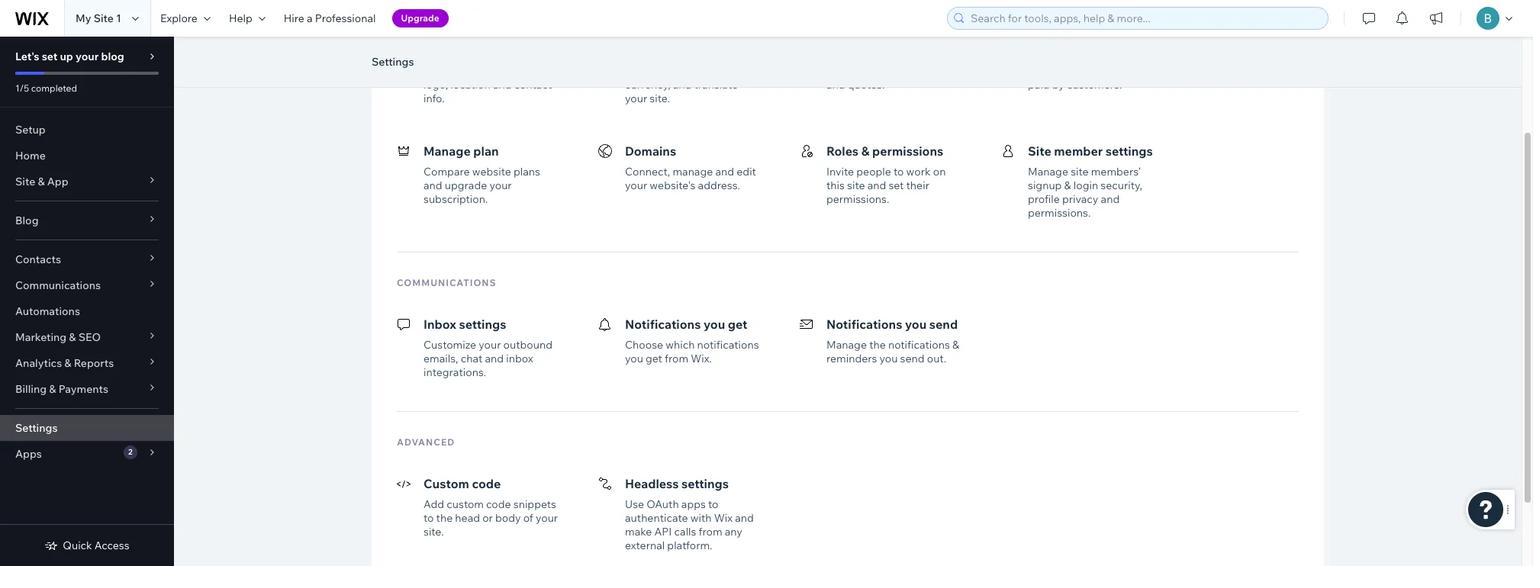 Task type: locate. For each thing, give the bounding box(es) containing it.
notifications right which
[[697, 338, 759, 352]]

set inside set your business name, logo, location and contact info.
[[424, 64, 441, 78]]

site. inside set your language, region & currency, and translate your site.
[[650, 92, 670, 105]]

choose left which
[[625, 338, 663, 352]]

site.
[[650, 92, 670, 105], [424, 525, 444, 539]]

manage inside notifications you send manage the notifications & reminders you send out.
[[826, 338, 867, 352]]

choose down "accept"
[[1028, 64, 1066, 78]]

from left the wix.
[[665, 352, 688, 366]]

the left way
[[1069, 64, 1085, 78]]

2 vertical spatial the
[[436, 511, 453, 525]]

help button
[[220, 0, 275, 37]]

set left the language,
[[625, 64, 642, 78]]

site right this
[[847, 179, 865, 192]]

calls
[[674, 525, 696, 539]]

& right region
[[755, 64, 762, 78]]

your inside domains connect, manage and edit your website's address.
[[625, 179, 647, 192]]

to inside headless settings use oauth apps to authenticate with wix and make api calls from any external platform.
[[708, 498, 718, 511]]

inbox
[[506, 352, 533, 366]]

1 horizontal spatial the
[[869, 338, 886, 352]]

manage
[[673, 165, 713, 179]]

notifications right reminders
[[888, 338, 950, 352]]

0 horizontal spatial site
[[847, 179, 865, 192]]

home link
[[0, 143, 174, 169]]

0 horizontal spatial send
[[900, 352, 925, 366]]

0 horizontal spatial notifications
[[625, 317, 701, 332]]

1 horizontal spatial send
[[929, 317, 958, 332]]

settings up apps in the left of the page
[[15, 421, 58, 435]]

and inside the inbox settings customize your outbound emails, chat and inbox integrations.
[[485, 352, 504, 366]]

notifications for get
[[697, 338, 759, 352]]

reminders
[[826, 352, 877, 366]]

set left up
[[42, 50, 58, 63]]

& left app
[[38, 175, 45, 188]]

you inside the accept payments choose the way you get paid by customers.
[[1109, 64, 1127, 78]]

seo
[[78, 330, 101, 344]]

site. down the language,
[[650, 92, 670, 105]]

compare
[[424, 165, 470, 179]]

and
[[493, 78, 512, 92], [673, 78, 692, 92], [826, 78, 845, 92], [715, 165, 734, 179], [424, 179, 442, 192], [867, 179, 886, 192], [1101, 192, 1120, 206], [485, 352, 504, 366], [735, 511, 754, 525]]

site inside site member settings manage site members' signup & login security, profile privacy and permissions.
[[1028, 143, 1051, 159]]

1 horizontal spatial settings
[[682, 476, 729, 491]]

website
[[472, 165, 511, 179]]

0 horizontal spatial notifications
[[697, 338, 759, 352]]

site & app button
[[0, 169, 174, 195]]

2 horizontal spatial settings
[[1106, 143, 1153, 159]]

settings inside 'link'
[[15, 421, 58, 435]]

2 vertical spatial settings
[[682, 476, 729, 491]]

your inside set your business name, logo, location and contact info.
[[443, 64, 465, 78]]

to inside roles & permissions invite people to work on this site and set their permissions.
[[894, 165, 904, 179]]

&
[[755, 64, 762, 78], [861, 143, 870, 159], [38, 175, 45, 188], [1064, 179, 1071, 192], [69, 330, 76, 344], [952, 338, 959, 352], [64, 356, 71, 370], [49, 382, 56, 396]]

invoices
[[906, 64, 947, 78]]

2 horizontal spatial site
[[1028, 143, 1051, 159]]

customize inside the customize your invoices and quotes.
[[826, 64, 879, 78]]

currency,
[[625, 78, 671, 92]]

add
[[424, 498, 444, 511]]

1 horizontal spatial settings
[[372, 55, 414, 69]]

manage for notifications you send
[[826, 338, 867, 352]]

set
[[424, 64, 441, 78], [625, 64, 642, 78]]

communications up inbox on the bottom of page
[[397, 277, 497, 288]]

0 vertical spatial settings
[[1106, 143, 1153, 159]]

your
[[76, 50, 99, 63], [443, 64, 465, 78], [644, 64, 667, 78], [882, 64, 904, 78], [625, 92, 647, 105], [490, 179, 512, 192], [625, 179, 647, 192], [479, 338, 501, 352], [536, 511, 558, 525]]

1 vertical spatial choose
[[625, 338, 663, 352]]

set for set your business name, logo, location and contact info.
[[424, 64, 441, 78]]

login
[[1074, 179, 1098, 192]]

code left of
[[486, 498, 511, 511]]

code up custom
[[472, 476, 501, 491]]

0 horizontal spatial site.
[[424, 525, 444, 539]]

1 notifications from the left
[[697, 338, 759, 352]]

your right of
[[536, 511, 558, 525]]

privacy
[[1062, 192, 1098, 206]]

permissions. inside site member settings manage site members' signup & login security, profile privacy and permissions.
[[1028, 206, 1091, 220]]

settings up the members'
[[1106, 143, 1153, 159]]

Search for tools, apps, help & more... field
[[966, 8, 1323, 29]]

settings inside headless settings use oauth apps to authenticate with wix and make api calls from any external platform.
[[682, 476, 729, 491]]

apps
[[681, 498, 706, 511]]

chat
[[461, 352, 483, 366]]

0 vertical spatial set
[[42, 50, 58, 63]]

1 horizontal spatial get
[[728, 317, 748, 332]]

2 set from the left
[[625, 64, 642, 78]]

1 vertical spatial site
[[1028, 143, 1051, 159]]

notifications for notifications you send
[[826, 317, 902, 332]]

info.
[[424, 92, 445, 105]]

permissions. for member
[[1028, 206, 1091, 220]]

2 vertical spatial site
[[15, 175, 35, 188]]

headless
[[625, 476, 679, 491]]

set left their
[[889, 179, 904, 192]]

1 vertical spatial get
[[728, 317, 748, 332]]

set up the info.
[[424, 64, 441, 78]]

business
[[468, 64, 511, 78]]

notifications you get choose which notifications you get from wix.
[[625, 317, 759, 366]]

1 vertical spatial manage
[[1028, 165, 1068, 179]]

settings up the chat
[[459, 317, 506, 332]]

and inside manage plan compare website plans and upgrade your subscription.
[[424, 179, 442, 192]]

let's set up your blog
[[15, 50, 124, 63]]

and inside roles & permissions invite people to work on this site and set their permissions.
[[867, 179, 886, 192]]

1 vertical spatial settings
[[15, 421, 58, 435]]

site. inside custom code add custom code snippets to the head or body of your site.
[[424, 525, 444, 539]]

1 horizontal spatial site.
[[650, 92, 670, 105]]

settings inside the inbox settings customize your outbound emails, chat and inbox integrations.
[[459, 317, 506, 332]]

from inside the notifications you get choose which notifications you get from wix.
[[665, 352, 688, 366]]

0 horizontal spatial the
[[436, 511, 453, 525]]

customize left the invoices
[[826, 64, 879, 78]]

0 horizontal spatial manage
[[424, 143, 471, 159]]

to right apps
[[708, 498, 718, 511]]

choose
[[1028, 64, 1066, 78], [625, 338, 663, 352]]

1/5 completed
[[15, 82, 77, 94]]

the left head
[[436, 511, 453, 525]]

site for member
[[1028, 143, 1051, 159]]

2 notifications from the left
[[888, 338, 950, 352]]

your left inbox
[[479, 338, 501, 352]]

1 horizontal spatial from
[[699, 525, 722, 539]]

1 horizontal spatial to
[[708, 498, 718, 511]]

from inside headless settings use oauth apps to authenticate with wix and make api calls from any external platform.
[[699, 525, 722, 539]]

customize down inbox on the bottom of page
[[424, 338, 476, 352]]

notifications inside notifications you send manage the notifications & reminders you send out.
[[888, 338, 950, 352]]

notifications inside the notifications you get choose which notifications you get from wix.
[[697, 338, 759, 352]]

1 vertical spatial from
[[699, 525, 722, 539]]

2 vertical spatial get
[[646, 352, 662, 366]]

0 horizontal spatial get
[[646, 352, 662, 366]]

and left edit
[[715, 165, 734, 179]]

quick access
[[63, 539, 129, 553]]

notifications inside notifications you send manage the notifications & reminders you send out.
[[826, 317, 902, 332]]

& right out.
[[952, 338, 959, 352]]

choose inside the accept payments choose the way you get paid by customers.
[[1028, 64, 1066, 78]]

& left login
[[1064, 179, 1071, 192]]

and left the upgrade
[[424, 179, 442, 192]]

1 set from the left
[[424, 64, 441, 78]]

0 vertical spatial manage
[[424, 143, 471, 159]]

paid
[[1028, 78, 1050, 92]]

your left website's
[[625, 179, 647, 192]]

the inside custom code add custom code snippets to the head or body of your site.
[[436, 511, 453, 525]]

1 horizontal spatial set
[[625, 64, 642, 78]]

1 horizontal spatial site
[[94, 11, 114, 25]]

marketing
[[15, 330, 67, 344]]

settings up apps
[[682, 476, 729, 491]]

which
[[666, 338, 695, 352]]

and left name,
[[493, 78, 512, 92]]

communications button
[[0, 272, 174, 298]]

member
[[1054, 143, 1103, 159]]

permissions. inside roles & permissions invite people to work on this site and set their permissions.
[[826, 192, 889, 206]]

wix.
[[691, 352, 712, 366]]

notifications up reminders
[[826, 317, 902, 332]]

1 notifications from the left
[[625, 317, 701, 332]]

set inside set your language, region & currency, and translate your site.
[[625, 64, 642, 78]]

site down home
[[15, 175, 35, 188]]

1 horizontal spatial manage
[[826, 338, 867, 352]]

0 horizontal spatial customize
[[424, 338, 476, 352]]

permissions. down signup
[[1028, 206, 1091, 220]]

your left the language,
[[644, 64, 667, 78]]

to for &
[[894, 165, 904, 179]]

2 horizontal spatial to
[[894, 165, 904, 179]]

manage inside site member settings manage site members' signup & login security, profile privacy and permissions.
[[1028, 165, 1068, 179]]

site down member
[[1071, 165, 1089, 179]]

0 vertical spatial from
[[665, 352, 688, 366]]

site up signup
[[1028, 143, 1051, 159]]

1 horizontal spatial site
[[1071, 165, 1089, 179]]

reports
[[74, 356, 114, 370]]

site
[[94, 11, 114, 25], [1028, 143, 1051, 159], [15, 175, 35, 188]]

choose inside the notifications you get choose which notifications you get from wix.
[[625, 338, 663, 352]]

get
[[1130, 64, 1147, 78], [728, 317, 748, 332], [646, 352, 662, 366]]

or
[[482, 511, 493, 525]]

your inside manage plan compare website plans and upgrade your subscription.
[[490, 179, 512, 192]]

outbound
[[503, 338, 553, 352]]

0 horizontal spatial to
[[424, 511, 434, 525]]

to down custom
[[424, 511, 434, 525]]

set inside sidebar element
[[42, 50, 58, 63]]

manage inside manage plan compare website plans and upgrade your subscription.
[[424, 143, 471, 159]]

& inside 'dropdown button'
[[64, 356, 71, 370]]

1 horizontal spatial notifications
[[888, 338, 950, 352]]

contacts button
[[0, 246, 174, 272]]

the inside the accept payments choose the way you get paid by customers.
[[1069, 64, 1085, 78]]

0 horizontal spatial communications
[[15, 279, 101, 292]]

0 vertical spatial site.
[[650, 92, 670, 105]]

1 horizontal spatial set
[[889, 179, 904, 192]]

0 vertical spatial get
[[1130, 64, 1147, 78]]

manage plan compare website plans and upgrade your subscription.
[[424, 143, 540, 206]]

the left out.
[[869, 338, 886, 352]]

2 vertical spatial manage
[[826, 338, 867, 352]]

1 horizontal spatial permissions.
[[1028, 206, 1091, 220]]

with
[[690, 511, 712, 525]]

0 vertical spatial choose
[[1028, 64, 1066, 78]]

blog button
[[0, 208, 174, 234]]

0 horizontal spatial site
[[15, 175, 35, 188]]

1 horizontal spatial communications
[[397, 277, 497, 288]]

0 horizontal spatial permissions.
[[826, 192, 889, 206]]

2 horizontal spatial get
[[1130, 64, 1147, 78]]

your right up
[[76, 50, 99, 63]]

settings for headless settings
[[682, 476, 729, 491]]

site
[[1071, 165, 1089, 179], [847, 179, 865, 192]]

1 horizontal spatial customize
[[826, 64, 879, 78]]

from left any
[[699, 525, 722, 539]]

settings down upgrade button
[[372, 55, 414, 69]]

advanced-section element
[[385, 452, 1310, 566]]

contacts
[[15, 253, 61, 266]]

0 horizontal spatial set
[[424, 64, 441, 78]]

site inside site member settings manage site members' signup & login security, profile privacy and permissions.
[[1071, 165, 1089, 179]]

send left out.
[[900, 352, 925, 366]]

1 vertical spatial the
[[869, 338, 886, 352]]

and inside headless settings use oauth apps to authenticate with wix and make api calls from any external platform.
[[735, 511, 754, 525]]

send up out.
[[929, 317, 958, 332]]

communications-section element
[[385, 292, 1310, 393]]

authenticate
[[625, 511, 688, 525]]

send
[[929, 317, 958, 332], [900, 352, 925, 366]]

0 horizontal spatial settings
[[459, 317, 506, 332]]

site inside roles & permissions invite people to work on this site and set their permissions.
[[847, 179, 865, 192]]

permissions. down people
[[826, 192, 889, 206]]

on
[[933, 165, 946, 179]]

upgrade
[[445, 179, 487, 192]]

notifications up which
[[625, 317, 701, 332]]

and right the chat
[[485, 352, 504, 366]]

explore
[[160, 11, 198, 25]]

and inside the customize your invoices and quotes.
[[826, 78, 845, 92]]

and right the 'invite'
[[867, 179, 886, 192]]

0 horizontal spatial settings
[[15, 421, 58, 435]]

0 vertical spatial settings
[[372, 55, 414, 69]]

1 horizontal spatial notifications
[[826, 317, 902, 332]]

1 vertical spatial send
[[900, 352, 925, 366]]

2 notifications from the left
[[826, 317, 902, 332]]

let's
[[15, 50, 39, 63]]

0 horizontal spatial choose
[[625, 338, 663, 352]]

communications up automations
[[15, 279, 101, 292]]

work
[[906, 165, 931, 179]]

2 horizontal spatial the
[[1069, 64, 1085, 78]]

0 horizontal spatial set
[[42, 50, 58, 63]]

1 vertical spatial customize
[[424, 338, 476, 352]]

1 vertical spatial settings
[[459, 317, 506, 332]]

your left the invoices
[[882, 64, 904, 78]]

1 vertical spatial set
[[889, 179, 904, 192]]

and left translate
[[673, 78, 692, 92]]

set
[[42, 50, 58, 63], [889, 179, 904, 192]]

1 vertical spatial site.
[[424, 525, 444, 539]]

settings
[[372, 55, 414, 69], [15, 421, 58, 435]]

name,
[[514, 64, 544, 78]]

automations
[[15, 304, 80, 318]]

custom code add custom code snippets to the head or body of your site.
[[424, 476, 558, 539]]

billing & payments button
[[0, 376, 174, 402]]

your left plans
[[490, 179, 512, 192]]

site left 1
[[94, 11, 114, 25]]

0 vertical spatial the
[[1069, 64, 1085, 78]]

your up the info.
[[443, 64, 465, 78]]

2 horizontal spatial manage
[[1028, 165, 1068, 179]]

blog
[[101, 50, 124, 63]]

& left reports
[[64, 356, 71, 370]]

to left work
[[894, 165, 904, 179]]

1 horizontal spatial choose
[[1028, 64, 1066, 78]]

site. down "add"
[[424, 525, 444, 539]]

get inside the accept payments choose the way you get paid by customers.
[[1130, 64, 1147, 78]]

& up people
[[861, 143, 870, 159]]

by
[[1052, 78, 1064, 92]]

and right "wix"
[[735, 511, 754, 525]]

general-section element
[[385, 18, 1310, 234]]

settings inside button
[[372, 55, 414, 69]]

your up domains
[[625, 92, 647, 105]]

0 horizontal spatial from
[[665, 352, 688, 366]]

site inside dropdown button
[[15, 175, 35, 188]]

set inside roles & permissions invite people to work on this site and set their permissions.
[[889, 179, 904, 192]]

0 vertical spatial customize
[[826, 64, 879, 78]]

body
[[495, 511, 521, 525]]

to inside custom code add custom code snippets to the head or body of your site.
[[424, 511, 434, 525]]

permissions.
[[826, 192, 889, 206], [1028, 206, 1091, 220]]

headless settings use oauth apps to authenticate with wix and make api calls from any external platform.
[[625, 476, 754, 553]]

and left 'quotes.' at the top of page
[[826, 78, 845, 92]]

logo,
[[424, 78, 448, 92]]

location
[[451, 78, 491, 92]]

0 vertical spatial send
[[929, 317, 958, 332]]

of
[[523, 511, 533, 525]]

app
[[47, 175, 68, 188]]

& right billing
[[49, 382, 56, 396]]

and right login
[[1101, 192, 1120, 206]]

notifications inside the notifications you get choose which notifications you get from wix.
[[625, 317, 701, 332]]

and inside set your business name, logo, location and contact info.
[[493, 78, 512, 92]]



Task type: vqa. For each thing, say whether or not it's contained in the screenshot.


Task type: describe. For each thing, give the bounding box(es) containing it.
site member settings manage site members' signup & login security, profile privacy and permissions.
[[1028, 143, 1153, 220]]

up
[[60, 50, 73, 63]]

& inside site member settings manage site members' signup & login security, profile privacy and permissions.
[[1064, 179, 1071, 192]]

& inside roles & permissions invite people to work on this site and set their permissions.
[[861, 143, 870, 159]]

the inside notifications you send manage the notifications & reminders you send out.
[[869, 338, 886, 352]]

apps
[[15, 447, 42, 461]]

plans
[[514, 165, 540, 179]]

quick
[[63, 539, 92, 553]]

automations link
[[0, 298, 174, 324]]

profile
[[1028, 192, 1060, 206]]

set your business name, logo, location and contact info.
[[424, 64, 552, 105]]

domains connect, manage and edit your website's address.
[[625, 143, 756, 192]]

website's
[[650, 179, 696, 192]]

hire a professional link
[[275, 0, 385, 37]]

and inside set your language, region & currency, and translate your site.
[[673, 78, 692, 92]]

payments
[[58, 382, 108, 396]]

set for set your language, region & currency, and translate your site.
[[625, 64, 642, 78]]

1
[[116, 11, 121, 25]]

any
[[725, 525, 742, 539]]

integrations.
[[424, 366, 486, 379]]

access
[[94, 539, 129, 553]]

marketing & seo button
[[0, 324, 174, 350]]

settings for settings 'link'
[[15, 421, 58, 435]]

notifications you send manage the notifications & reminders you send out.
[[826, 317, 959, 366]]

platform.
[[667, 539, 712, 553]]

analytics & reports button
[[0, 350, 174, 376]]

setup link
[[0, 117, 174, 143]]

0 vertical spatial site
[[94, 11, 114, 25]]

accept payments choose the way you get paid by customers.
[[1028, 43, 1147, 92]]

your inside custom code add custom code snippets to the head or body of your site.
[[536, 511, 558, 525]]

my
[[76, 11, 91, 25]]

contact
[[514, 78, 552, 92]]

permissions. for &
[[826, 192, 889, 206]]

customers.
[[1067, 78, 1122, 92]]

your inside the inbox settings customize your outbound emails, chat and inbox integrations.
[[479, 338, 501, 352]]

customize your invoices and quotes. button
[[788, 32, 999, 114]]

hire a professional
[[284, 11, 376, 25]]

manage for site member settings
[[1028, 165, 1068, 179]]

to for settings
[[708, 498, 718, 511]]

quick access button
[[45, 539, 129, 553]]

0 vertical spatial code
[[472, 476, 501, 491]]

2
[[128, 447, 132, 457]]

billing
[[15, 382, 47, 396]]

permissions
[[872, 143, 943, 159]]

settings for inbox settings
[[459, 317, 506, 332]]

customize your invoices and quotes.
[[826, 64, 947, 92]]

custom
[[447, 498, 484, 511]]

& inside notifications you send manage the notifications & reminders you send out.
[[952, 338, 959, 352]]

invite
[[826, 165, 854, 179]]

analytics
[[15, 356, 62, 370]]

accept
[[1028, 43, 1069, 58]]

snippets
[[513, 498, 556, 511]]

signup
[[1028, 179, 1062, 192]]

region
[[720, 64, 752, 78]]

make
[[625, 525, 652, 539]]

& inside popup button
[[49, 382, 56, 396]]

use
[[625, 498, 644, 511]]

setup
[[15, 123, 46, 137]]

settings link
[[0, 415, 174, 441]]

roles
[[826, 143, 859, 159]]

communications inside 'dropdown button'
[[15, 279, 101, 292]]

head
[[455, 511, 480, 525]]

& left seo
[[69, 330, 76, 344]]

notifications for send
[[888, 338, 950, 352]]

settings inside site member settings manage site members' signup & login security, profile privacy and permissions.
[[1106, 143, 1153, 159]]

marketing & seo
[[15, 330, 101, 344]]

plan
[[473, 143, 499, 159]]

connect,
[[625, 165, 670, 179]]

notifications for notifications you get
[[625, 317, 701, 332]]

hire
[[284, 11, 304, 25]]

emails,
[[424, 352, 458, 366]]

upgrade
[[401, 12, 439, 24]]

settings for settings button
[[372, 55, 414, 69]]

quotes.
[[848, 78, 885, 92]]

sidebar element
[[0, 37, 174, 566]]

your inside the customize your invoices and quotes.
[[882, 64, 904, 78]]

inbox settings customize your outbound emails, chat and inbox integrations.
[[424, 317, 553, 379]]

wix
[[714, 511, 733, 525]]

inbox
[[424, 317, 456, 332]]

external
[[625, 539, 665, 553]]

roles & permissions invite people to work on this site and set their permissions.
[[826, 143, 946, 206]]

their
[[906, 179, 929, 192]]

help
[[229, 11, 252, 25]]

1 vertical spatial code
[[486, 498, 511, 511]]

people
[[856, 165, 891, 179]]

and inside site member settings manage site members' signup & login security, profile privacy and permissions.
[[1101, 192, 1120, 206]]

custom
[[424, 476, 469, 491]]

customize inside the inbox settings customize your outbound emails, chat and inbox integrations.
[[424, 338, 476, 352]]

settings button
[[364, 50, 422, 73]]

professional
[[315, 11, 376, 25]]

& inside set your language, region & currency, and translate your site.
[[755, 64, 762, 78]]

advanced
[[397, 437, 455, 448]]

completed
[[31, 82, 77, 94]]

subscription.
[[424, 192, 488, 206]]

your inside sidebar element
[[76, 50, 99, 63]]

members'
[[1091, 165, 1141, 179]]

language,
[[669, 64, 718, 78]]

payments
[[1072, 43, 1130, 58]]

and inside domains connect, manage and edit your website's address.
[[715, 165, 734, 179]]

this
[[826, 179, 845, 192]]

set your language, region & currency, and translate your site.
[[625, 64, 762, 105]]

out.
[[927, 352, 946, 366]]

site for &
[[15, 175, 35, 188]]



